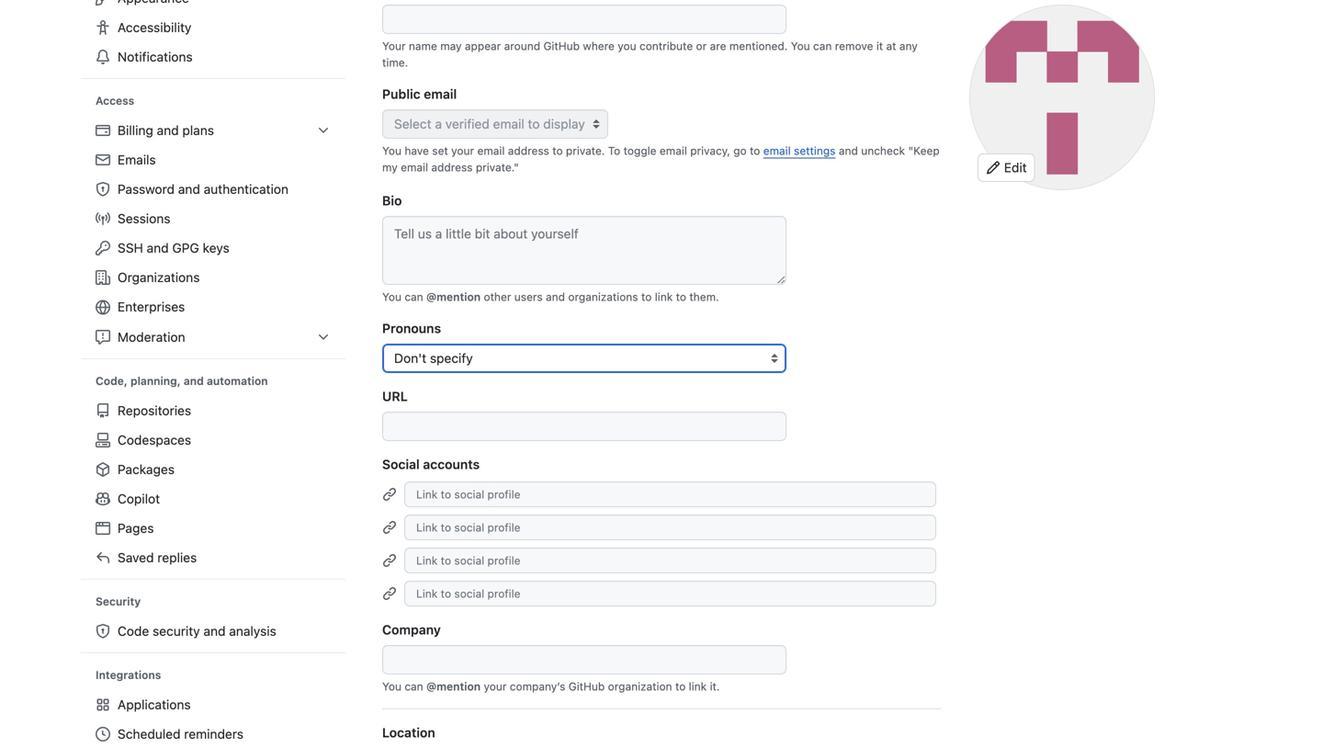 Task type: vqa. For each thing, say whether or not it's contained in the screenshot.
planning,
yes



Task type: describe. For each thing, give the bounding box(es) containing it.
my
[[382, 161, 398, 174]]

to left it.
[[676, 680, 686, 693]]

applications link
[[88, 690, 338, 720]]

automation
[[207, 375, 268, 387]]

contribute
[[640, 40, 693, 52]]

organizations
[[118, 270, 200, 285]]

email right public
[[424, 86, 457, 102]]

browser image
[[96, 521, 110, 536]]

your for company
[[484, 680, 507, 693]]

packages link
[[88, 455, 338, 484]]

location
[[382, 725, 435, 740]]

any
[[900, 40, 918, 52]]

code, planning, and automation
[[96, 375, 268, 387]]

go
[[734, 144, 747, 157]]

can for company
[[405, 680, 423, 693]]

email settings link
[[764, 144, 836, 157]]

url
[[382, 389, 408, 404]]

gpg
[[172, 240, 199, 256]]

code security and analysis
[[118, 624, 276, 639]]

saved replies
[[118, 550, 197, 565]]

and inside password and authentication link
[[178, 182, 200, 197]]

packages
[[118, 462, 175, 477]]

accessibility link
[[88, 13, 338, 42]]

can for bio
[[405, 290, 423, 303]]

private.
[[566, 144, 605, 157]]

address for private."
[[431, 161, 473, 174]]

access
[[96, 94, 134, 107]]

your
[[382, 40, 406, 52]]

ssh
[[118, 240, 143, 256]]

and inside and uncheck "keep my email address private."
[[839, 144, 858, 157]]

pronouns
[[382, 321, 441, 336]]

you inside your name may appear around github where you contribute or are mentioned.                     you can remove it at any time.
[[791, 40, 810, 52]]

accessibility
[[118, 20, 192, 35]]

link to social profile text field for 1st social account icon from the top of the page
[[404, 515, 937, 540]]

organizations link
[[88, 263, 338, 292]]

code, planning, and automation list
[[88, 396, 338, 573]]

mail image
[[96, 153, 110, 167]]

@stephmara image
[[971, 6, 1154, 189]]

scheduled reminders link
[[88, 720, 338, 747]]

"keep
[[909, 144, 940, 157]]

or
[[696, 40, 707, 52]]

@mention for company
[[427, 680, 481, 693]]

social account image
[[382, 487, 397, 502]]

company's
[[510, 680, 566, 693]]

code
[[118, 624, 149, 639]]

public
[[382, 86, 421, 102]]

reminders
[[184, 727, 244, 742]]

scheduled
[[118, 727, 181, 742]]

URL text field
[[382, 412, 787, 441]]

Bio text field
[[382, 216, 787, 285]]

copilot
[[118, 491, 160, 506]]

saved
[[118, 550, 154, 565]]

scheduled reminders
[[118, 727, 244, 742]]

1 link to social profile text field from the top
[[404, 482, 937, 507]]

organization image
[[96, 270, 110, 285]]

repositories
[[118, 403, 191, 418]]

are
[[710, 40, 727, 52]]

your for public email
[[451, 144, 474, 157]]

sessions
[[118, 211, 170, 226]]

code security and analysis link
[[88, 617, 338, 646]]

notifications
[[118, 49, 193, 64]]

and inside 'billing and plans' dropdown button
[[157, 123, 179, 138]]

settings
[[794, 144, 836, 157]]

codespaces image
[[96, 433, 110, 448]]

repositories link
[[88, 396, 338, 426]]

security
[[96, 595, 141, 608]]

password and authentication link
[[88, 175, 338, 204]]

keys
[[203, 240, 230, 256]]

you can @mention other users and                     organizations to link to them.
[[382, 290, 719, 303]]

your name may appear around github where you contribute or are mentioned.                     you can remove it at any time.
[[382, 40, 918, 69]]

you can @mention your company's github                         organization to link it.
[[382, 680, 720, 693]]

public email
[[382, 86, 457, 102]]

codespaces
[[118, 432, 191, 448]]

and inside ssh and gpg keys link
[[147, 240, 169, 256]]

reply image
[[96, 551, 110, 565]]

social
[[382, 457, 420, 472]]

pencil image
[[986, 160, 1001, 175]]

moderation button
[[88, 323, 338, 352]]

github for around
[[544, 40, 580, 52]]

ssh and gpg keys link
[[88, 233, 338, 263]]

email up private."
[[477, 144, 505, 157]]

copilot image
[[96, 492, 110, 506]]

authentication
[[204, 182, 289, 197]]

link for company
[[689, 680, 707, 693]]

bell image
[[96, 50, 110, 64]]



Task type: locate. For each thing, give the bounding box(es) containing it.
can up "location"
[[405, 680, 423, 693]]

email
[[424, 86, 457, 102], [477, 144, 505, 157], [660, 144, 687, 157], [764, 144, 791, 157], [401, 161, 428, 174]]

Link to social profile text field
[[404, 482, 937, 507], [404, 581, 937, 607]]

may
[[440, 40, 462, 52]]

0 vertical spatial address
[[508, 144, 550, 157]]

password and authentication
[[118, 182, 289, 197]]

0 vertical spatial link to social profile text field
[[404, 515, 937, 540]]

you for company
[[382, 680, 402, 693]]

at
[[887, 40, 897, 52]]

you
[[618, 40, 637, 52]]

where
[[583, 40, 615, 52]]

2 shield lock image from the top
[[96, 624, 110, 639]]

0 vertical spatial link to social profile text field
[[404, 482, 937, 507]]

apps image
[[96, 698, 110, 712]]

1 vertical spatial link
[[689, 680, 707, 693]]

github for company's
[[569, 680, 605, 693]]

accounts
[[423, 457, 480, 472]]

link left them.
[[655, 290, 673, 303]]

edit
[[1001, 160, 1027, 175]]

2 @mention from the top
[[427, 680, 481, 693]]

1 vertical spatial link to social profile text field
[[404, 581, 937, 607]]

other
[[484, 290, 511, 303]]

codespaces link
[[88, 426, 338, 455]]

you
[[791, 40, 810, 52], [382, 144, 402, 157], [382, 290, 402, 303], [382, 680, 402, 693]]

shield lock image down mail "image"
[[96, 182, 110, 197]]

you up "location"
[[382, 680, 402, 693]]

have
[[405, 144, 429, 157]]

you up my
[[382, 144, 402, 157]]

remove
[[835, 40, 874, 52]]

key image
[[96, 241, 110, 256]]

organization
[[608, 680, 672, 693]]

github down name text box
[[544, 40, 580, 52]]

paintbrush image
[[96, 0, 110, 6]]

email down the have
[[401, 161, 428, 174]]

social account image
[[382, 520, 397, 535], [382, 553, 397, 568], [382, 586, 397, 601]]

1 vertical spatial can
[[405, 290, 423, 303]]

shield lock image for password and authentication
[[96, 182, 110, 197]]

saved replies link
[[88, 543, 338, 573]]

accessibility image
[[96, 20, 110, 35]]

address inside and uncheck "keep my email address private."
[[431, 161, 473, 174]]

notifications link
[[88, 42, 338, 72]]

1 horizontal spatial link
[[689, 680, 707, 693]]

and up repositories link
[[184, 375, 204, 387]]

social accounts
[[382, 457, 480, 472]]

email right toggle
[[660, 144, 687, 157]]

it.
[[710, 680, 720, 693]]

replies
[[157, 550, 197, 565]]

2 social account image from the top
[[382, 553, 397, 568]]

2 link to social profile text field from the top
[[404, 548, 937, 573]]

1 social account image from the top
[[382, 520, 397, 535]]

copilot link
[[88, 484, 338, 514]]

enterprises
[[118, 299, 185, 314]]

Company text field
[[382, 645, 787, 675]]

edit button
[[971, 6, 1235, 189]]

to left private.
[[553, 144, 563, 157]]

0 vertical spatial link
[[655, 290, 673, 303]]

around
[[504, 40, 541, 52]]

1 vertical spatial your
[[484, 680, 507, 693]]

and down emails link
[[178, 182, 200, 197]]

and
[[157, 123, 179, 138], [839, 144, 858, 157], [178, 182, 200, 197], [147, 240, 169, 256], [546, 290, 565, 303], [184, 375, 204, 387], [204, 624, 226, 639]]

shield lock image
[[96, 182, 110, 197], [96, 624, 110, 639]]

address down set
[[431, 161, 473, 174]]

email right go
[[764, 144, 791, 157]]

time.
[[382, 56, 408, 69]]

security
[[153, 624, 200, 639]]

your right set
[[451, 144, 474, 157]]

bio
[[382, 193, 402, 208]]

0 vertical spatial can
[[814, 40, 832, 52]]

appear
[[465, 40, 501, 52]]

private."
[[476, 161, 519, 174]]

privacy,
[[690, 144, 731, 157]]

2 link to social profile text field from the top
[[404, 581, 937, 607]]

you up pronouns on the left top
[[382, 290, 402, 303]]

0 vertical spatial github
[[544, 40, 580, 52]]

plans
[[182, 123, 214, 138]]

pages
[[118, 521, 154, 536]]

github
[[544, 40, 580, 52], [569, 680, 605, 693]]

organizations
[[568, 290, 638, 303]]

and right users
[[546, 290, 565, 303]]

billing and plans
[[118, 123, 214, 138]]

package image
[[96, 462, 110, 477]]

and uncheck "keep my email address private."
[[382, 144, 940, 174]]

shield lock image inside password and authentication link
[[96, 182, 110, 197]]

emails
[[118, 152, 156, 167]]

toggle
[[624, 144, 657, 157]]

and left "analysis"
[[204, 624, 226, 639]]

access list
[[88, 116, 338, 352]]

pages link
[[88, 514, 338, 543]]

code,
[[96, 375, 128, 387]]

and inside "code security and analysis" link
[[204, 624, 226, 639]]

2 vertical spatial social account image
[[382, 586, 397, 601]]

link for bio
[[655, 290, 673, 303]]

integrations list
[[88, 690, 338, 747]]

Link to social profile text field
[[404, 515, 937, 540], [404, 548, 937, 573]]

address for to
[[508, 144, 550, 157]]

0 horizontal spatial address
[[431, 161, 473, 174]]

@mention for bio
[[427, 290, 481, 303]]

and right ssh
[[147, 240, 169, 256]]

1 vertical spatial link to social profile text field
[[404, 548, 937, 573]]

1 link to social profile text field from the top
[[404, 515, 937, 540]]

and left plans
[[157, 123, 179, 138]]

Name text field
[[382, 5, 787, 34]]

planning,
[[130, 375, 181, 387]]

0 horizontal spatial your
[[451, 144, 474, 157]]

@mention left the other
[[427, 290, 481, 303]]

set
[[432, 144, 448, 157]]

broadcast image
[[96, 211, 110, 226]]

applications
[[118, 697, 191, 712]]

3 social account image from the top
[[382, 586, 397, 601]]

0 vertical spatial shield lock image
[[96, 182, 110, 197]]

0 horizontal spatial link
[[655, 290, 673, 303]]

can up pronouns on the left top
[[405, 290, 423, 303]]

@mention up "location"
[[427, 680, 481, 693]]

1 vertical spatial @mention
[[427, 680, 481, 693]]

shield lock image for code security and analysis
[[96, 624, 110, 639]]

users
[[515, 290, 543, 303]]

your
[[451, 144, 474, 157], [484, 680, 507, 693]]

to right organizations
[[642, 290, 652, 303]]

1 horizontal spatial your
[[484, 680, 507, 693]]

mentioned.
[[730, 40, 788, 52]]

can
[[814, 40, 832, 52], [405, 290, 423, 303], [405, 680, 423, 693]]

email inside and uncheck "keep my email address private."
[[401, 161, 428, 174]]

1 shield lock image from the top
[[96, 182, 110, 197]]

0 vertical spatial @mention
[[427, 290, 481, 303]]

can left remove
[[814, 40, 832, 52]]

them.
[[690, 290, 719, 303]]

you for public email
[[382, 144, 402, 157]]

github inside your name may appear around github where you contribute or are mentioned.                     you can remove it at any time.
[[544, 40, 580, 52]]

moderation
[[118, 330, 185, 345]]

billing and plans button
[[88, 116, 338, 145]]

company
[[382, 622, 441, 637]]

1 vertical spatial github
[[569, 680, 605, 693]]

shield lock image left the code
[[96, 624, 110, 639]]

shield lock image inside "code security and analysis" link
[[96, 624, 110, 639]]

sessions link
[[88, 204, 338, 233]]

name
[[409, 40, 437, 52]]

you right mentioned.
[[791, 40, 810, 52]]

you for bio
[[382, 290, 402, 303]]

1 horizontal spatial address
[[508, 144, 550, 157]]

address up private."
[[508, 144, 550, 157]]

link to social profile text field for second social account icon from the bottom of the page
[[404, 548, 937, 573]]

2 vertical spatial can
[[405, 680, 423, 693]]

enterprises link
[[88, 292, 338, 323]]

to left them.
[[676, 290, 687, 303]]

it
[[877, 40, 883, 52]]

0 vertical spatial your
[[451, 144, 474, 157]]

repo image
[[96, 404, 110, 418]]

and right the settings
[[839, 144, 858, 157]]

password
[[118, 182, 175, 197]]

1 vertical spatial address
[[431, 161, 473, 174]]

link left it.
[[689, 680, 707, 693]]

you have set your email address to private. to toggle email privacy,                       go to email settings
[[382, 144, 836, 157]]

1 vertical spatial shield lock image
[[96, 624, 110, 639]]

clock image
[[96, 727, 110, 742]]

to right go
[[750, 144, 761, 157]]

integrations
[[96, 669, 161, 682]]

your left company's
[[484, 680, 507, 693]]

1 @mention from the top
[[427, 290, 481, 303]]

1 vertical spatial social account image
[[382, 553, 397, 568]]

0 vertical spatial social account image
[[382, 520, 397, 535]]

globe image
[[96, 300, 110, 315]]

github down company text box
[[569, 680, 605, 693]]

analysis
[[229, 624, 276, 639]]

can inside your name may appear around github where you contribute or are mentioned.                     you can remove it at any time.
[[814, 40, 832, 52]]

emails link
[[88, 145, 338, 175]]

ssh and gpg keys
[[118, 240, 230, 256]]



